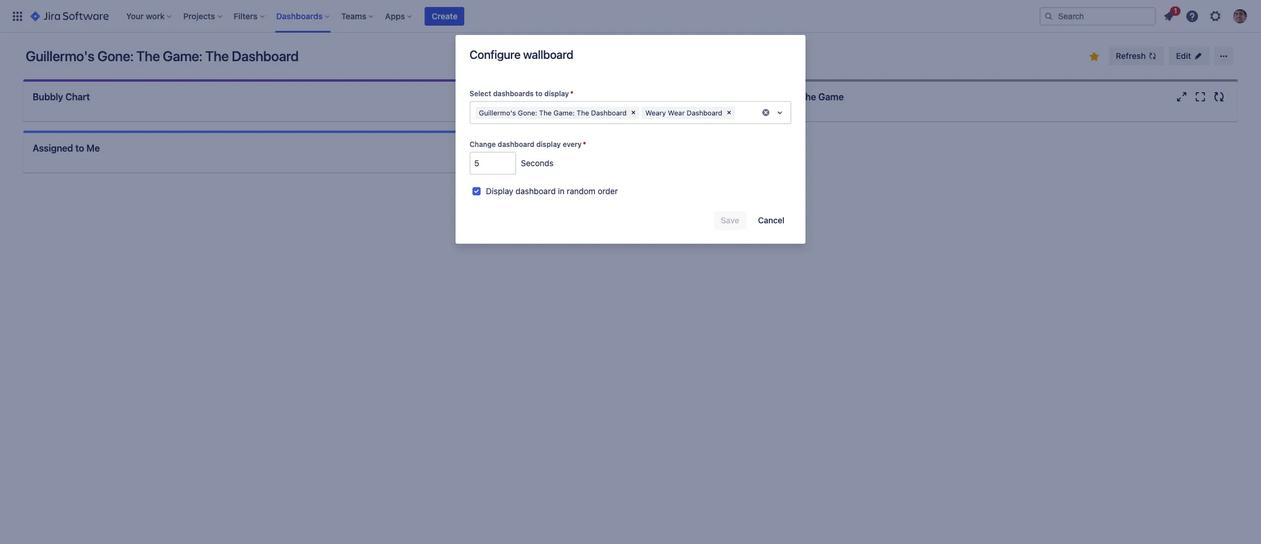 Task type: describe. For each thing, give the bounding box(es) containing it.
0 horizontal spatial gone:
[[97, 48, 134, 64]]

2 horizontal spatial guillermo's
[[720, 92, 770, 102]]

seconds
[[521, 158, 554, 168]]

search image
[[1045, 11, 1054, 21]]

dashboards
[[493, 89, 534, 98]]

edit icon image
[[1194, 51, 1204, 61]]

chart
[[65, 92, 90, 102]]

display
[[486, 186, 514, 196]]

1 vertical spatial display
[[537, 140, 561, 149]]

select
[[470, 89, 492, 98]]

random
[[567, 186, 596, 196]]

star guillermo's gone: the game: the dashboard image
[[1088, 50, 1102, 64]]

2 horizontal spatial dashboard
[[687, 108, 723, 117]]

change
[[470, 140, 496, 149]]

wear
[[668, 108, 685, 117]]

order
[[598, 186, 618, 196]]

change dashboard display every *
[[470, 140, 587, 149]]

dashboard for display
[[498, 140, 535, 149]]

configure wallboard
[[470, 48, 574, 61]]

maximize assigned to me image
[[582, 141, 596, 155]]

time:
[[693, 92, 718, 102]]

1
[[1175, 6, 1178, 15]]

every
[[563, 140, 582, 149]]

weary
[[646, 108, 666, 117]]

refresh button
[[1110, 47, 1165, 65]]

cancel
[[759, 215, 785, 225]]

maximize bubbly chart image
[[582, 90, 596, 104]]

wallboard
[[524, 48, 574, 61]]

0 vertical spatial display
[[545, 89, 569, 98]]

1 horizontal spatial dashboard
[[591, 108, 627, 117]]

clear image for weary wear dashboard
[[725, 108, 735, 117]]

refresh image
[[1149, 51, 1158, 61]]

0 horizontal spatial game:
[[163, 48, 203, 64]]

clear image for guillermo's gone: the game: the dashboard
[[629, 108, 639, 117]]

edit link
[[1170, 47, 1211, 65]]

refresh bubbly chart image
[[601, 90, 615, 104]]

guillermo's inside configure wallboard dialog
[[479, 108, 516, 117]]



Task type: vqa. For each thing, say whether or not it's contained in the screenshot.
table of contents "icon"
no



Task type: locate. For each thing, give the bounding box(es) containing it.
0 horizontal spatial clear image
[[629, 108, 639, 117]]

1 vertical spatial game:
[[554, 108, 575, 117]]

the
[[136, 48, 160, 64], [205, 48, 229, 64], [800, 92, 817, 102], [540, 108, 552, 117], [577, 108, 590, 117]]

clear image
[[762, 108, 771, 117]]

configure wallboard dialog
[[456, 35, 806, 244]]

0 horizontal spatial *
[[571, 89, 574, 98]]

guillermo's
[[26, 48, 95, 64], [720, 92, 770, 102], [479, 108, 516, 117]]

bubbly
[[33, 92, 63, 102]]

1 vertical spatial dashboard
[[516, 186, 556, 196]]

create button
[[425, 7, 465, 25]]

create banner
[[0, 0, 1262, 33]]

display left maximize bubbly chart image
[[545, 89, 569, 98]]

resolution time: guillermo's gone: the game
[[645, 92, 844, 102]]

game: inside configure wallboard dialog
[[554, 108, 575, 117]]

1 horizontal spatial gone:
[[518, 108, 538, 117]]

clear image left weary
[[629, 108, 639, 117]]

weary wear dashboard
[[646, 108, 723, 117]]

* left maximize bubbly chart image
[[571, 89, 574, 98]]

2 vertical spatial guillermo's
[[479, 108, 516, 117]]

in
[[558, 186, 565, 196]]

to inside configure wallboard dialog
[[536, 89, 543, 98]]

1 horizontal spatial *
[[583, 140, 587, 149]]

time field
[[471, 153, 515, 174]]

game:
[[163, 48, 203, 64], [554, 108, 575, 117]]

to left me
[[75, 143, 84, 154]]

to
[[536, 89, 543, 98], [75, 143, 84, 154]]

0 vertical spatial *
[[571, 89, 574, 98]]

0 vertical spatial game:
[[163, 48, 203, 64]]

1 vertical spatial guillermo's gone: the game: the dashboard
[[479, 108, 627, 117]]

* for change dashboard display every *
[[583, 140, 587, 149]]

refresh resolution time: guillermo's gone: the game image
[[1213, 90, 1227, 104]]

resolution
[[645, 92, 691, 102]]

* right every
[[583, 140, 587, 149]]

create
[[432, 11, 458, 21]]

dashboard left the in
[[516, 186, 556, 196]]

display
[[545, 89, 569, 98], [537, 140, 561, 149]]

0 vertical spatial to
[[536, 89, 543, 98]]

0 vertical spatial gone:
[[97, 48, 134, 64]]

select dashboards to display *
[[470, 89, 574, 98]]

2 vertical spatial gone:
[[518, 108, 538, 117]]

primary element
[[7, 0, 1040, 32]]

refresh
[[1117, 51, 1147, 61]]

me
[[86, 143, 100, 154]]

clear image
[[629, 108, 639, 117], [725, 108, 735, 117]]

1 clear image from the left
[[629, 108, 639, 117]]

1 horizontal spatial guillermo's gone: the game: the dashboard
[[479, 108, 627, 117]]

1 vertical spatial to
[[75, 143, 84, 154]]

0 vertical spatial guillermo's
[[26, 48, 95, 64]]

1 horizontal spatial guillermo's
[[479, 108, 516, 117]]

guillermo's up bubbly chart
[[26, 48, 95, 64]]

edit
[[1177, 51, 1192, 61]]

assigned to me
[[33, 143, 100, 154]]

cancel button
[[752, 211, 792, 230]]

0 horizontal spatial guillermo's gone: the game: the dashboard
[[26, 48, 299, 64]]

2 clear image from the left
[[725, 108, 735, 117]]

dashboard up seconds
[[498, 140, 535, 149]]

open image
[[773, 106, 787, 120]]

to right dashboards
[[536, 89, 543, 98]]

game
[[819, 92, 844, 102]]

1 horizontal spatial game:
[[554, 108, 575, 117]]

configure
[[470, 48, 521, 61]]

dashboard for in
[[516, 186, 556, 196]]

1 horizontal spatial clear image
[[725, 108, 735, 117]]

0 horizontal spatial dashboard
[[232, 48, 299, 64]]

1 vertical spatial guillermo's
[[720, 92, 770, 102]]

0 horizontal spatial to
[[75, 143, 84, 154]]

maximize resolution time: guillermo's gone: the game image
[[1194, 90, 1208, 104]]

1 vertical spatial *
[[583, 140, 587, 149]]

guillermo's up clear image
[[720, 92, 770, 102]]

jira software image
[[30, 9, 109, 23], [30, 9, 109, 23]]

0 vertical spatial guillermo's gone: the game: the dashboard
[[26, 48, 299, 64]]

*
[[571, 89, 574, 98], [583, 140, 587, 149]]

guillermo's gone: the game: the dashboard
[[26, 48, 299, 64], [479, 108, 627, 117]]

dashboard
[[232, 48, 299, 64], [591, 108, 627, 117], [687, 108, 723, 117]]

dashboard
[[498, 140, 535, 149], [516, 186, 556, 196]]

1 vertical spatial gone:
[[772, 92, 798, 102]]

* for select dashboards to display *
[[571, 89, 574, 98]]

guillermo's down dashboards
[[479, 108, 516, 117]]

bubbly chart
[[33, 92, 90, 102]]

Search field
[[1040, 7, 1157, 25]]

0 vertical spatial dashboard
[[498, 140, 535, 149]]

gone:
[[97, 48, 134, 64], [772, 92, 798, 102], [518, 108, 538, 117]]

display dashboard in random order
[[486, 186, 618, 196]]

0 horizontal spatial guillermo's
[[26, 48, 95, 64]]

clear image down resolution time: guillermo's gone: the game
[[725, 108, 735, 117]]

2 horizontal spatial gone:
[[772, 92, 798, 102]]

1 horizontal spatial to
[[536, 89, 543, 98]]

display up seconds
[[537, 140, 561, 149]]

gone: inside configure wallboard dialog
[[518, 108, 538, 117]]

assigned
[[33, 143, 73, 154]]

guillermo's gone: the game: the dashboard inside configure wallboard dialog
[[479, 108, 627, 117]]



